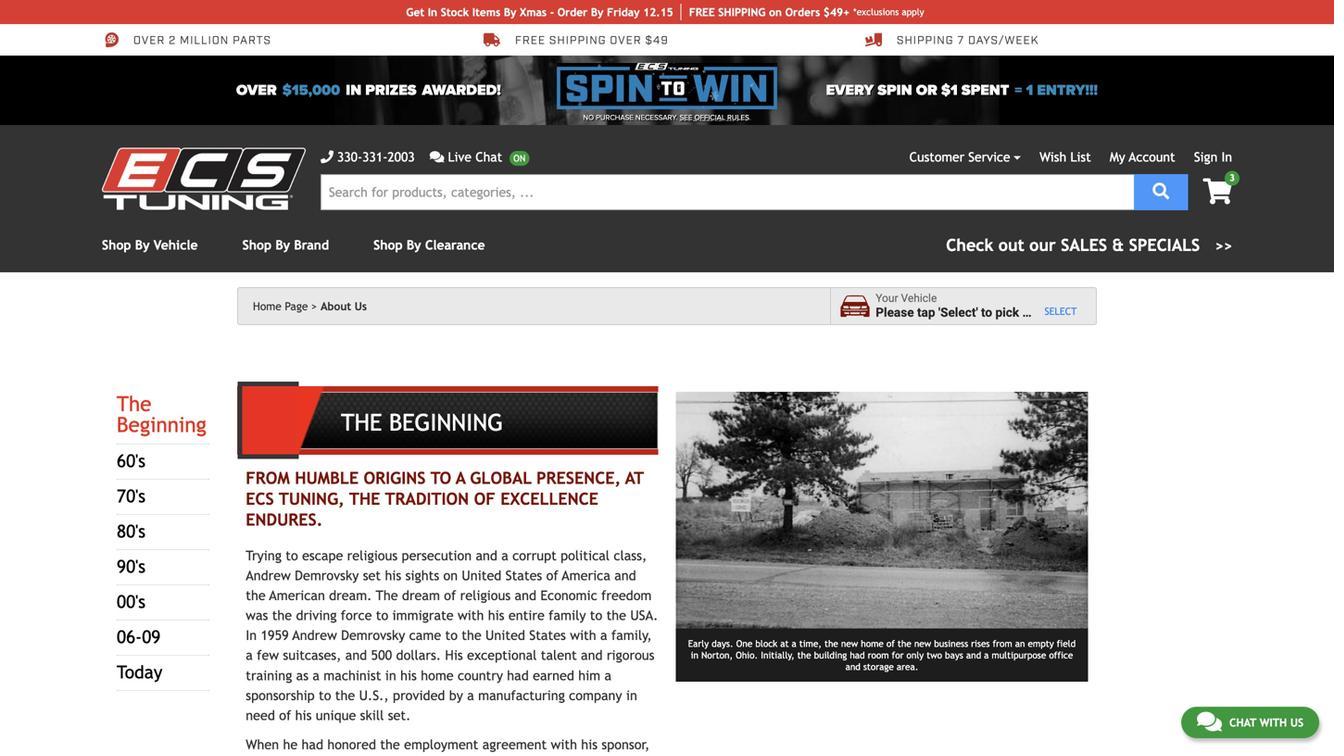 Task type: describe. For each thing, give the bounding box(es) containing it.
freedom
[[602, 588, 652, 603]]

u.s.,
[[359, 688, 389, 704]]

the beginning link
[[117, 392, 207, 437]]

shop by brand
[[242, 238, 329, 253]]

in left the prizes
[[346, 82, 362, 99]]

of inside from humble origins to a global presence, at ecs tuning, the tradition of excellence endures.
[[474, 489, 496, 509]]

get
[[406, 6, 425, 19]]

*exclusions
[[854, 6, 900, 17]]

he
[[283, 738, 298, 753]]

list
[[1071, 150, 1092, 165]]

had inside the when he had honored the employment agreement with his sponsor,
[[302, 738, 324, 753]]

his left entire
[[488, 608, 505, 623]]

ship
[[719, 6, 742, 19]]

ping
[[742, 6, 766, 19]]

from
[[246, 469, 290, 488]]

a right by
[[467, 688, 474, 704]]

chat with us
[[1230, 717, 1304, 730]]

by for shop by vehicle
[[135, 238, 150, 253]]

0 vertical spatial united
[[462, 568, 502, 583]]

1 vertical spatial andrew
[[293, 628, 337, 643]]

had inside trying to escape religious persecution and a corrupt political class, andrew demrovsky set his sights on united states of america and the       american dream. the dream of religious and economic freedom was the driving       force to immigrate with his entire family to the usa. in 1959 andrew       demrovsky came to the united states with a family, a few suitcases, and       500 dollars. his exceptional talent and rigorous training as a machinist       in his home country had earned him a sponsorship to the u.s., provided by       a manufacturing company in need of his unique skill set.
[[507, 668, 529, 684]]

stock
[[441, 6, 469, 19]]

no
[[583, 113, 594, 122]]

to right family
[[590, 608, 603, 623]]

over $15,000 in prizes
[[236, 82, 417, 99]]

family
[[549, 608, 586, 623]]

2003
[[388, 150, 415, 165]]

empty
[[1028, 639, 1055, 650]]

7
[[958, 33, 965, 48]]

0 vertical spatial chat
[[476, 150, 503, 165]]

the down machinist
[[335, 688, 355, 704]]

over for over $15,000 in prizes
[[236, 82, 277, 99]]

days.
[[712, 639, 734, 650]]

in right company
[[627, 688, 638, 704]]

by for shop by clearance
[[407, 238, 421, 253]]

1 horizontal spatial chat
[[1230, 717, 1257, 730]]

shop for shop by brand
[[242, 238, 272, 253]]

1 horizontal spatial beginning
[[389, 409, 503, 436]]

shop by brand link
[[242, 238, 329, 253]]

ohio.
[[736, 650, 758, 661]]

by for shop by brand
[[276, 238, 290, 253]]

0 vertical spatial states
[[506, 568, 543, 583]]

corrupt
[[513, 548, 557, 563]]

2
[[169, 33, 176, 48]]

one
[[737, 639, 753, 650]]

0 vertical spatial on
[[770, 6, 782, 19]]

your vehicle please tap 'select' to pick a vehicle
[[876, 292, 1073, 320]]

account
[[1130, 150, 1176, 165]]

shipping 7 days/week
[[897, 33, 1039, 48]]

1 vertical spatial demrovsky
[[341, 628, 405, 643]]

09
[[142, 627, 161, 648]]

select
[[1045, 306, 1078, 317]]

provided
[[393, 688, 445, 704]]

his down dollars.
[[401, 668, 417, 684]]

331-
[[363, 150, 388, 165]]

the up 'his'
[[462, 628, 482, 643]]

and left corrupt
[[476, 548, 498, 563]]

sales & specials
[[1062, 235, 1201, 255]]

no purchase necessary. see official rules .
[[583, 113, 751, 122]]

1 new from the left
[[842, 639, 859, 650]]

a down rises
[[985, 650, 990, 661]]

exceptional
[[467, 648, 537, 664]]

his
[[445, 648, 463, 664]]

a left few at the left of page
[[246, 648, 253, 664]]

sign in link
[[1195, 150, 1233, 165]]

pick
[[996, 306, 1020, 320]]

home inside early days. one block at a time, the new home of the new business rises from an        empty field in norton, ohio. initially, the building had room for only two bays and a        multipurpose office and storage area.
[[861, 639, 884, 650]]

vehicle inside your vehicle please tap 'select' to pick a vehicle
[[902, 292, 938, 305]]

shop by clearance link
[[374, 238, 485, 253]]

home page link
[[253, 300, 317, 313]]

&
[[1113, 235, 1125, 255]]

0 horizontal spatial beginning
[[117, 413, 207, 437]]

his down sponsorship
[[295, 708, 312, 724]]

shop by vehicle link
[[102, 238, 198, 253]]

on inside trying to escape religious persecution and a corrupt political class, andrew demrovsky set his sights on united states of america and the       american dream. the dream of religious and economic freedom was the driving       force to immigrate with his entire family to the usa. in 1959 andrew       demrovsky came to the united states with a family, a few suitcases, and       500 dollars. his exceptional talent and rigorous training as a machinist       in his home country had earned him a sponsorship to the u.s., provided by       a manufacturing company in need of his unique skill set.
[[444, 568, 458, 583]]

wish list
[[1040, 150, 1092, 165]]

spent
[[962, 82, 1010, 99]]

clearance
[[425, 238, 485, 253]]

dream.
[[329, 588, 372, 603]]

american
[[269, 588, 325, 603]]

search image
[[1154, 183, 1170, 200]]

parts
[[233, 33, 272, 48]]

shop for shop by clearance
[[374, 238, 403, 253]]

70's
[[117, 486, 146, 507]]

today
[[117, 663, 163, 683]]

the inside trying to escape religious persecution and a corrupt political class, andrew demrovsky set his sights on united states of america and the       american dream. the dream of religious and economic freedom was the driving       force to immigrate with his entire family to the usa. in 1959 andrew       demrovsky came to the united states with a family, a few suitcases, and       500 dollars. his exceptional talent and rigorous training as a machinist       in his home country had earned him a sponsorship to the u.s., provided by       a manufacturing company in need of his unique skill set.
[[376, 588, 398, 603]]

immigrate
[[393, 608, 454, 623]]

norton,
[[702, 650, 733, 661]]

talent
[[541, 648, 577, 664]]

of up economic
[[547, 568, 559, 583]]

free
[[689, 6, 715, 19]]

days/week
[[969, 33, 1039, 48]]

in for sign
[[1222, 150, 1233, 165]]

80's link
[[117, 522, 146, 543]]

from humble origins to a global presence, at ecs tuning, the tradition of excellence endures.
[[246, 469, 644, 530]]

specials
[[1130, 235, 1201, 255]]

sponsor,
[[602, 738, 650, 753]]

free ship ping on orders $49+ *exclusions apply
[[689, 6, 925, 19]]

building
[[814, 650, 848, 661]]

with inside the when he had honored the employment agreement with his sponsor,
[[551, 738, 577, 753]]

by right order
[[591, 6, 604, 19]]

of down sponsorship
[[279, 708, 291, 724]]

1 horizontal spatial the beginning
[[341, 409, 503, 436]]

free
[[515, 33, 546, 48]]

spin
[[878, 82, 913, 99]]

his right set
[[385, 568, 402, 583]]

to right trying on the left bottom of the page
[[286, 548, 298, 563]]

trying
[[246, 548, 282, 563]]

3
[[1230, 172, 1236, 183]]

employment
[[404, 738, 479, 753]]

force
[[341, 608, 372, 623]]

the inside the when he had honored the employment agreement with his sponsor,
[[380, 738, 400, 753]]

every
[[827, 82, 874, 99]]

in inside trying to escape religious persecution and a corrupt political class, andrew demrovsky set his sights on united states of america and the       american dream. the dream of religious and economic freedom was the driving       force to immigrate with his entire family to the usa. in 1959 andrew       demrovsky came to the united states with a family, a few suitcases, and       500 dollars. his exceptional talent and rigorous training as a machinist       in his home country had earned him a sponsorship to the u.s., provided by       a manufacturing company in need of his unique skill set.
[[246, 628, 257, 643]]

home inside trying to escape religious persecution and a corrupt political class, andrew demrovsky set his sights on united states of america and the       american dream. the dream of religious and economic freedom was the driving       force to immigrate with his entire family to the usa. in 1959 andrew       demrovsky came to the united states with a family, a few suitcases, and       500 dollars. his exceptional talent and rigorous training as a machinist       in his home country had earned him a sponsorship to the u.s., provided by       a manufacturing company in need of his unique skill set.
[[421, 668, 454, 684]]

please
[[876, 306, 915, 320]]

a inside from humble origins to a global presence, at ecs tuning, the tradition of excellence endures.
[[456, 469, 466, 488]]

about
[[321, 300, 351, 313]]

at inside early days. one block at a time, the new home of the new business rises from an        empty field in norton, ohio. initially, the building had room for only two bays and a        multipurpose office and storage area.
[[781, 639, 789, 650]]

0 vertical spatial religious
[[347, 548, 398, 563]]

of inside early days. one block at a time, the new home of the new business rises from an        empty field in norton, ohio. initially, the building had room for only two bays and a        multipurpose office and storage area.
[[887, 639, 895, 650]]

in down 500
[[385, 668, 397, 684]]

a left corrupt
[[502, 548, 509, 563]]

the up for
[[898, 639, 912, 650]]

06-09
[[117, 627, 161, 648]]

was
[[246, 608, 268, 623]]

rules
[[728, 113, 750, 122]]

the down "freedom"
[[607, 608, 627, 623]]

$49
[[646, 33, 669, 48]]

as
[[296, 668, 309, 684]]

when
[[246, 738, 279, 753]]

and down building
[[846, 662, 861, 673]]

dollars.
[[396, 648, 441, 664]]

shop for shop by vehicle
[[102, 238, 131, 253]]



Task type: vqa. For each thing, say whether or not it's contained in the screenshot.
topmost ON
yes



Task type: locate. For each thing, give the bounding box(es) containing it.
from
[[993, 639, 1013, 650]]

0 horizontal spatial had
[[302, 738, 324, 753]]

.
[[750, 113, 751, 122]]

90's
[[117, 557, 146, 578]]

1 horizontal spatial at
[[781, 639, 789, 650]]

had inside early days. one block at a time, the new home of the new business rises from an        empty field in norton, ohio. initially, the building had room for only two bays and a        multipurpose office and storage area.
[[850, 650, 865, 661]]

necessary.
[[636, 113, 678, 122]]

sales
[[1062, 235, 1108, 255]]

chat right comments icon
[[1230, 717, 1257, 730]]

a right as
[[313, 668, 320, 684]]

us right comments icon
[[1291, 717, 1304, 730]]

in inside early days. one block at a time, the new home of the new business rises from an        empty field in norton, ohio. initially, the building had room for only two bays and a        multipurpose office and storage area.
[[691, 650, 699, 661]]

2 horizontal spatial had
[[850, 650, 865, 661]]

religious up set
[[347, 548, 398, 563]]

on right the ping
[[770, 6, 782, 19]]

agreement
[[483, 738, 547, 753]]

at
[[626, 469, 644, 488], [781, 639, 789, 650]]

to up unique
[[319, 688, 331, 704]]

came
[[409, 628, 441, 643]]

multipurpose
[[992, 650, 1047, 661]]

tuning,
[[279, 489, 345, 509]]

0 vertical spatial andrew
[[246, 568, 291, 583]]

family,
[[612, 628, 652, 643]]

get in stock items by xmas - order by friday 12.15
[[406, 6, 674, 19]]

at up initially,
[[781, 639, 789, 650]]

storage
[[864, 662, 894, 673]]

1 horizontal spatial over
[[236, 82, 277, 99]]

page
[[285, 300, 308, 313]]

1 horizontal spatial home
[[861, 639, 884, 650]]

religious up entire
[[460, 588, 511, 603]]

sign
[[1195, 150, 1218, 165]]

1 horizontal spatial new
[[915, 639, 932, 650]]

2 shop from the left
[[242, 238, 272, 253]]

1 vertical spatial at
[[781, 639, 789, 650]]

demrovsky
[[295, 568, 359, 583], [341, 628, 405, 643]]

1 vertical spatial states
[[530, 628, 566, 643]]

the beginning up origins
[[341, 409, 503, 436]]

the up was
[[246, 588, 266, 603]]

and up the him on the bottom of the page
[[581, 648, 603, 664]]

new up only
[[915, 639, 932, 650]]

chat right live
[[476, 150, 503, 165]]

persecution
[[402, 548, 472, 563]]

with up 'his'
[[458, 608, 484, 623]]

chat with us link
[[1182, 707, 1320, 739]]

0 vertical spatial at
[[626, 469, 644, 488]]

states up talent
[[530, 628, 566, 643]]

1 horizontal spatial vehicle
[[902, 292, 938, 305]]

1 vertical spatial united
[[486, 628, 526, 643]]

of down global
[[474, 489, 496, 509]]

in for get
[[428, 6, 438, 19]]

customer
[[910, 150, 965, 165]]

friday
[[607, 6, 640, 19]]

0 vertical spatial over
[[133, 33, 165, 48]]

the up origins
[[341, 409, 382, 436]]

with right comments icon
[[1260, 717, 1288, 730]]

united down persecution
[[462, 568, 502, 583]]

ecs tuning image
[[102, 148, 306, 210]]

earned
[[533, 668, 575, 684]]

the up 1959
[[272, 608, 292, 623]]

1 horizontal spatial had
[[507, 668, 529, 684]]

3 shop from the left
[[374, 238, 403, 253]]

1 vertical spatial us
[[1291, 717, 1304, 730]]

by left brand
[[276, 238, 290, 253]]

shipping 7 days/week link
[[866, 32, 1039, 48]]

to left 'pick'
[[982, 306, 993, 320]]

70's link
[[117, 486, 146, 507]]

had left room
[[850, 650, 865, 661]]

to inside your vehicle please tap 'select' to pick a vehicle
[[982, 306, 993, 320]]

0 horizontal spatial religious
[[347, 548, 398, 563]]

0 vertical spatial demrovsky
[[295, 568, 359, 583]]

at right presence,
[[626, 469, 644, 488]]

1 vertical spatial chat
[[1230, 717, 1257, 730]]

select link
[[1045, 306, 1078, 318]]

the down set.
[[380, 738, 400, 753]]

1959
[[261, 628, 289, 643]]

beginning up 60's
[[117, 413, 207, 437]]

the
[[117, 392, 152, 416], [341, 409, 382, 436], [376, 588, 398, 603]]

0 horizontal spatial shop
[[102, 238, 131, 253]]

office
[[1050, 650, 1074, 661]]

1 horizontal spatial us
[[1291, 717, 1304, 730]]

at inside from humble origins to a global presence, at ecs tuning, the tradition of excellence endures.
[[626, 469, 644, 488]]

presence,
[[537, 469, 621, 488]]

the down set
[[376, 588, 398, 603]]

0 vertical spatial us
[[355, 300, 367, 313]]

and down rises
[[967, 650, 982, 661]]

2 vertical spatial in
[[246, 628, 257, 643]]

1 horizontal spatial andrew
[[293, 628, 337, 643]]

0 vertical spatial in
[[428, 6, 438, 19]]

sign in
[[1195, 150, 1233, 165]]

demrovsky down the escape
[[295, 568, 359, 583]]

1 vertical spatial vehicle
[[902, 292, 938, 305]]

1 vertical spatial had
[[507, 668, 529, 684]]

beginning up origins
[[389, 409, 503, 436]]

early days. one block at a time, the new home of the new business rises from an        empty field in norton, ohio. initially, the building had room for only two bays and a        multipurpose office and storage area.
[[689, 639, 1076, 673]]

0 horizontal spatial andrew
[[246, 568, 291, 583]]

today link
[[117, 663, 163, 683]]

his left sponsor,
[[582, 738, 598, 753]]

Search text field
[[321, 174, 1135, 210]]

of right "dream"
[[444, 588, 456, 603]]

my account
[[1110, 150, 1176, 165]]

the up building
[[825, 639, 839, 650]]

1 vertical spatial in
[[1222, 150, 1233, 165]]

1 vertical spatial over
[[236, 82, 277, 99]]

and up "freedom"
[[615, 568, 637, 583]]

to up 'his'
[[445, 628, 458, 643]]

0 horizontal spatial home
[[421, 668, 454, 684]]

andrew down driving
[[293, 628, 337, 643]]

an
[[1016, 639, 1026, 650]]

by left clearance
[[407, 238, 421, 253]]

by left xmas
[[504, 6, 517, 19]]

live
[[448, 150, 472, 165]]

0 horizontal spatial chat
[[476, 150, 503, 165]]

demrovsky up 500
[[341, 628, 405, 643]]

economic
[[541, 588, 598, 603]]

vehicle up tap
[[902, 292, 938, 305]]

him
[[579, 668, 601, 684]]

shop
[[102, 238, 131, 253], [242, 238, 272, 253], [374, 238, 403, 253]]

shop by clearance
[[374, 238, 485, 253]]

the down 'time,'
[[798, 650, 812, 661]]

states down corrupt
[[506, 568, 543, 583]]

united
[[462, 568, 502, 583], [486, 628, 526, 643]]

on down persecution
[[444, 568, 458, 583]]

phone image
[[321, 151, 334, 164]]

330-331-2003 link
[[321, 147, 415, 167]]

2 vertical spatial had
[[302, 738, 324, 753]]

shipping
[[550, 33, 607, 48]]

origins
[[364, 469, 426, 488]]

0 horizontal spatial over
[[133, 33, 165, 48]]

with right agreement
[[551, 738, 577, 753]]

live chat link
[[430, 147, 530, 167]]

the inside the beginning
[[117, 392, 152, 416]]

0 horizontal spatial at
[[626, 469, 644, 488]]

home page
[[253, 300, 308, 313]]

and up machinist
[[346, 648, 367, 664]]

a
[[1023, 306, 1030, 320], [456, 469, 466, 488], [502, 548, 509, 563], [601, 628, 608, 643], [792, 639, 797, 650], [246, 648, 253, 664], [985, 650, 990, 661], [313, 668, 320, 684], [605, 668, 612, 684], [467, 688, 474, 704]]

the up 60's
[[117, 392, 152, 416]]

2 new from the left
[[915, 639, 932, 650]]

home down 'his'
[[421, 668, 454, 684]]

by
[[504, 6, 517, 19], [591, 6, 604, 19], [135, 238, 150, 253], [276, 238, 290, 253], [407, 238, 421, 253]]

andrew down trying on the left bottom of the page
[[246, 568, 291, 583]]

home up room
[[861, 639, 884, 650]]

by down ecs tuning image
[[135, 238, 150, 253]]

0 horizontal spatial us
[[355, 300, 367, 313]]

60's
[[117, 451, 146, 472]]

and up entire
[[515, 588, 537, 603]]

had right he on the bottom of the page
[[302, 738, 324, 753]]

the inside from humble origins to a global presence, at ecs tuning, the tradition of excellence endures.
[[350, 489, 380, 509]]

12.15
[[643, 6, 674, 19]]

service
[[969, 150, 1011, 165]]

training
[[246, 668, 292, 684]]

my
[[1110, 150, 1126, 165]]

in down the early
[[691, 650, 699, 661]]

on
[[770, 6, 782, 19], [444, 568, 458, 583]]

apply
[[902, 6, 925, 17]]

a left 'time,'
[[792, 639, 797, 650]]

0 vertical spatial had
[[850, 650, 865, 661]]

for
[[892, 650, 904, 661]]

new up building
[[842, 639, 859, 650]]

honored
[[328, 738, 376, 753]]

wish list link
[[1040, 150, 1092, 165]]

us right the about
[[355, 300, 367, 313]]

with down family
[[570, 628, 597, 643]]

80's
[[117, 522, 146, 543]]

the beginning up 60's
[[117, 392, 207, 437]]

1 horizontal spatial shop
[[242, 238, 272, 253]]

two
[[927, 650, 943, 661]]

a right the him on the bottom of the page
[[605, 668, 612, 684]]

comments image
[[1198, 711, 1223, 733]]

tradition
[[385, 489, 469, 509]]

to up the "tradition" at the bottom of page
[[431, 469, 452, 488]]

0 horizontal spatial in
[[246, 628, 257, 643]]

comments image
[[430, 151, 444, 164]]

1 horizontal spatial in
[[428, 6, 438, 19]]

country
[[458, 668, 503, 684]]

1 vertical spatial home
[[421, 668, 454, 684]]

2 horizontal spatial shop
[[374, 238, 403, 253]]

a left family,
[[601, 628, 608, 643]]

a right 'pick'
[[1023, 306, 1030, 320]]

over 2 million parts
[[133, 33, 272, 48]]

over left 2
[[133, 33, 165, 48]]

to inside from humble origins to a global presence, at ecs tuning, the tradition of excellence endures.
[[431, 469, 452, 488]]

shopping cart image
[[1204, 178, 1233, 204]]

0 horizontal spatial the beginning
[[117, 392, 207, 437]]

early
[[689, 639, 709, 650]]

order
[[558, 6, 588, 19]]

set.
[[388, 708, 411, 724]]

had up the manufacturing
[[507, 668, 529, 684]]

of
[[474, 489, 496, 509], [547, 568, 559, 583], [444, 588, 456, 603], [887, 639, 895, 650], [279, 708, 291, 724]]

0 vertical spatial home
[[861, 639, 884, 650]]

in right get
[[428, 6, 438, 19]]

tap
[[918, 306, 936, 320]]

vehicle
[[1033, 306, 1073, 320]]

xmas
[[520, 6, 547, 19]]

=
[[1015, 82, 1023, 99]]

the down origins
[[350, 489, 380, 509]]

to right force
[[376, 608, 389, 623]]

over for over 2 million parts
[[133, 33, 165, 48]]

0 vertical spatial vehicle
[[154, 238, 198, 253]]

field
[[1057, 639, 1076, 650]]

0 horizontal spatial new
[[842, 639, 859, 650]]

1 horizontal spatial religious
[[460, 588, 511, 603]]

1 shop from the left
[[102, 238, 131, 253]]

with
[[458, 608, 484, 623], [570, 628, 597, 643], [1260, 717, 1288, 730], [551, 738, 577, 753]]

purchase
[[596, 113, 634, 122]]

00's link
[[117, 592, 146, 613]]

330-
[[337, 150, 363, 165]]

class,
[[614, 548, 647, 563]]

a inside your vehicle please tap 'select' to pick a vehicle
[[1023, 306, 1030, 320]]

over down parts
[[236, 82, 277, 99]]

a up the "tradition" at the bottom of page
[[456, 469, 466, 488]]

ecs tuning 'spin to win' contest logo image
[[557, 63, 778, 109]]

1
[[1027, 82, 1034, 99]]

1 vertical spatial religious
[[460, 588, 511, 603]]

0 horizontal spatial on
[[444, 568, 458, 583]]

every spin or $1 spent = 1 entry!!!
[[827, 82, 1099, 99]]

of up for
[[887, 639, 895, 650]]

his inside the when he had honored the employment agreement with his sponsor,
[[582, 738, 598, 753]]

by
[[449, 688, 463, 704]]

1 horizontal spatial on
[[770, 6, 782, 19]]

trying to escape religious persecution and a corrupt political class, andrew demrovsky set his sights on united states of america and the       american dream. the dream of religious and economic freedom was the driving       force to immigrate with his entire family to the usa. in 1959 andrew       demrovsky came to the united states with a family, a few suitcases, and       500 dollars. his exceptional talent and rigorous training as a machinist       in his home country had earned him a sponsorship to the u.s., provided by       a manufacturing company in need of his unique skill set.
[[246, 548, 659, 724]]

escape
[[302, 548, 343, 563]]

andrew
[[246, 568, 291, 583], [293, 628, 337, 643]]

united up exceptional
[[486, 628, 526, 643]]

unique
[[316, 708, 356, 724]]

in right sign
[[1222, 150, 1233, 165]]

dream
[[402, 588, 440, 603]]

america
[[562, 568, 611, 583]]

0 horizontal spatial vehicle
[[154, 238, 198, 253]]

in down was
[[246, 628, 257, 643]]

1 vertical spatial on
[[444, 568, 458, 583]]

2 horizontal spatial in
[[1222, 150, 1233, 165]]

vehicle down ecs tuning image
[[154, 238, 198, 253]]



